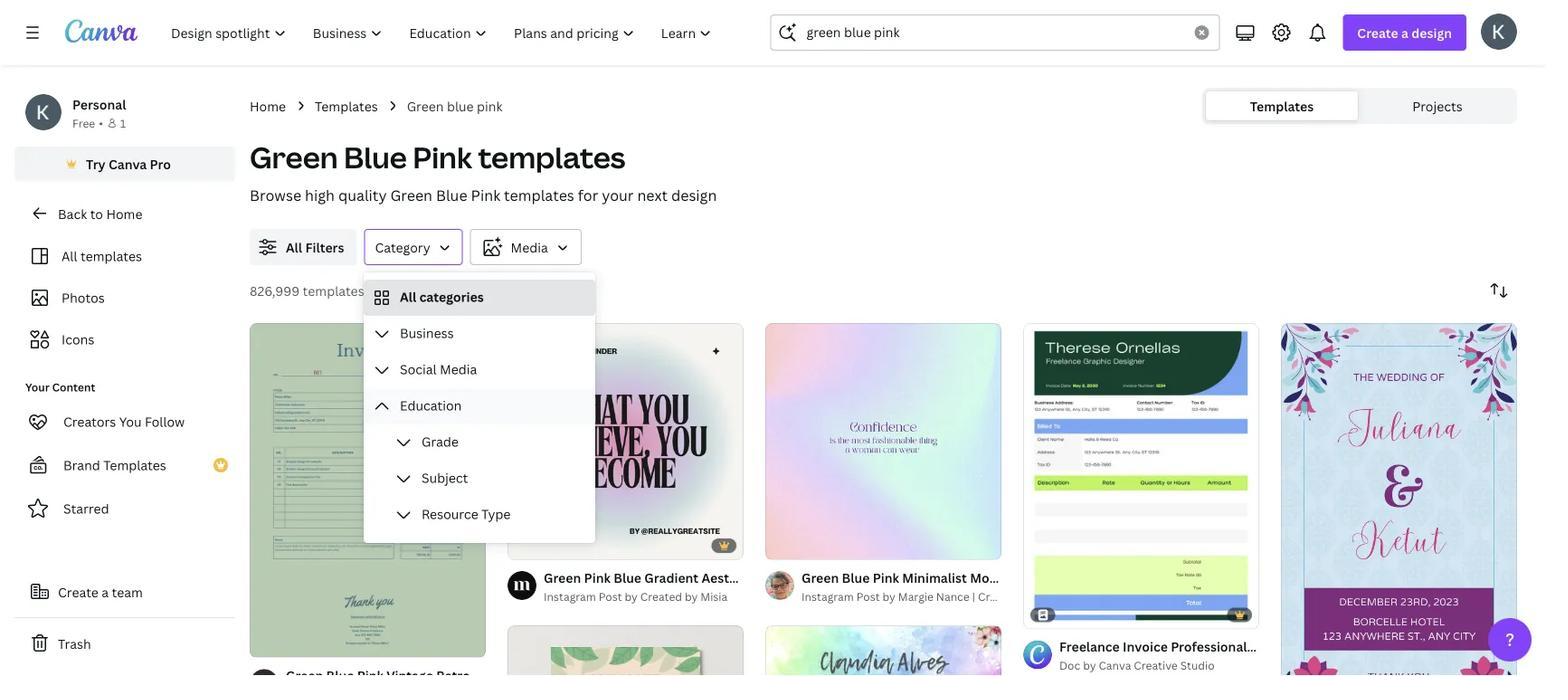 Task type: describe. For each thing, give the bounding box(es) containing it.
photos link
[[25, 281, 224, 315]]

create a design
[[1358, 24, 1453, 41]]

try canva pro
[[86, 155, 171, 172]]

all categories button
[[364, 280, 595, 316]]

high
[[305, 186, 335, 205]]

templates link
[[315, 96, 378, 116]]

green for blue
[[250, 138, 338, 177]]

by left misia
[[685, 589, 698, 604]]

photos
[[62, 289, 105, 306]]

business button
[[364, 316, 595, 352]]

blue
[[447, 97, 474, 114]]

doc by canva creative studio
[[1060, 658, 1215, 673]]

Sort by button
[[1481, 272, 1518, 309]]

education
[[400, 397, 462, 414]]

social
[[400, 361, 437, 378]]

category
[[375, 238, 430, 256]]

projects
[[1413, 97, 1463, 114]]

templates left for
[[504, 186, 574, 205]]

media button
[[470, 229, 582, 265]]

trash link
[[14, 625, 235, 662]]

green blue pink minimalist motivational confidence quote instagram post image
[[766, 323, 1002, 559]]

design inside green blue pink templates browse high quality green blue pink templates for your next design
[[671, 186, 717, 205]]

type
[[482, 505, 511, 523]]

freelance invoice professional doc in dark green blue light green bold modern style image
[[1024, 323, 1260, 629]]

green blue pink gray minimalist email header image
[[766, 626, 1002, 676]]

green for blue
[[407, 97, 444, 114]]

resource
[[422, 505, 478, 523]]

all filters
[[286, 238, 344, 256]]

home link
[[250, 96, 286, 116]]

pro
[[150, 155, 171, 172]]

creative
[[1134, 658, 1178, 673]]

green blue pink colorful summer beach party flyer image
[[508, 625, 744, 676]]

categories
[[420, 288, 484, 305]]

1 horizontal spatial templates
[[315, 97, 378, 114]]

back
[[58, 205, 87, 222]]

business
[[400, 324, 454, 342]]

video
[[400, 542, 435, 559]]

post for created
[[599, 589, 622, 604]]

studio
[[1181, 658, 1215, 673]]

icons
[[62, 331, 94, 348]]

creators you follow link
[[14, 404, 235, 440]]

video button
[[364, 533, 595, 569]]

brand
[[63, 457, 100, 474]]

icons link
[[25, 322, 224, 357]]

green blue pink templates browse high quality green blue pink templates for your next design
[[250, 138, 717, 205]]

all for all filters
[[286, 238, 302, 256]]

social media
[[400, 361, 477, 378]]

create a team button
[[14, 574, 235, 610]]

free
[[72, 115, 95, 130]]

follow
[[145, 413, 185, 430]]

back to home
[[58, 205, 143, 222]]

doc by canva creative studio link
[[1060, 657, 1260, 675]]

1 vertical spatial home
[[106, 205, 143, 222]]

creators you follow
[[63, 413, 185, 430]]

create a team
[[58, 583, 143, 600]]

all templates
[[62, 248, 142, 265]]

1 horizontal spatial create
[[978, 589, 1013, 604]]

0 horizontal spatial templates
[[103, 457, 166, 474]]

grade button
[[386, 424, 595, 461]]

browse
[[250, 186, 301, 205]]

nance
[[937, 589, 970, 604]]

2 vertical spatial green
[[390, 186, 433, 205]]

a for design
[[1402, 24, 1409, 41]]

brand templates
[[63, 457, 166, 474]]

templates up for
[[478, 138, 626, 177]]

0 horizontal spatial blue
[[344, 138, 407, 177]]

doc
[[1060, 658, 1081, 673]]

post for margie
[[857, 589, 880, 604]]

826,999 templates
[[250, 282, 364, 299]]

design inside dropdown button
[[1412, 24, 1453, 41]]

1 vertical spatial canva
[[1099, 658, 1132, 673]]

all for all categories
[[400, 288, 417, 305]]

green blue pink
[[407, 97, 503, 114]]

green blue pink vintage retro freelance invoice image
[[250, 323, 486, 657]]



Task type: vqa. For each thing, say whether or not it's contained in the screenshot.
Side Panel 'tab list'
no



Task type: locate. For each thing, give the bounding box(es) containing it.
green left blue
[[407, 97, 444, 114]]

filters
[[305, 238, 344, 256]]

media up all categories button
[[511, 238, 548, 256]]

quality
[[338, 186, 387, 205]]

0 vertical spatial home
[[250, 97, 286, 114]]

0 horizontal spatial post
[[599, 589, 622, 604]]

starred
[[63, 500, 109, 517]]

home
[[250, 97, 286, 114], [106, 205, 143, 222]]

media inside button
[[511, 238, 548, 256]]

0 horizontal spatial design
[[671, 186, 717, 205]]

0 vertical spatial design
[[1412, 24, 1453, 41]]

instagram post by created by misia link
[[544, 587, 744, 605]]

1 vertical spatial green
[[250, 138, 338, 177]]

0 horizontal spatial canva
[[109, 155, 147, 172]]

pink
[[477, 97, 503, 114]]

free •
[[72, 115, 103, 130]]

subject button
[[386, 461, 595, 497]]

creators
[[63, 413, 116, 430]]

0 horizontal spatial instagram
[[544, 589, 596, 604]]

by left margie
[[883, 589, 896, 604]]

resource type
[[422, 505, 511, 523]]

education button
[[364, 388, 595, 424]]

create inside 'button'
[[58, 583, 99, 600]]

0 vertical spatial media
[[511, 238, 548, 256]]

1 vertical spatial pink
[[471, 186, 501, 205]]

projects link
[[1362, 91, 1514, 120]]

starred link
[[14, 491, 235, 527]]

personal
[[72, 95, 126, 113]]

home left templates link
[[250, 97, 286, 114]]

1 vertical spatial blue
[[436, 186, 468, 205]]

by inside doc by canva creative studio link
[[1083, 658, 1096, 673]]

2 horizontal spatial templates
[[1251, 97, 1314, 114]]

pink
[[413, 138, 472, 177], [471, 186, 501, 205]]

instagram for instagram post by margie nance | create digital designs
[[802, 589, 854, 604]]

home right to
[[106, 205, 143, 222]]

kendall parks image
[[1481, 13, 1518, 50]]

instagram post by created by misia
[[544, 589, 728, 604]]

your content
[[25, 380, 95, 395]]

your
[[602, 186, 634, 205]]

instagram for instagram post by created by misia
[[544, 589, 596, 604]]

content
[[52, 380, 95, 395]]

a inside dropdown button
[[1402, 24, 1409, 41]]

|
[[972, 589, 976, 604]]

team
[[112, 583, 143, 600]]

canva right try
[[109, 155, 147, 172]]

1 instagram from the left
[[544, 589, 596, 604]]

by right doc
[[1083, 658, 1096, 673]]

a up projects link
[[1402, 24, 1409, 41]]

templates
[[478, 138, 626, 177], [504, 186, 574, 205], [80, 248, 142, 265], [303, 282, 364, 299]]

instagram up green blue pink colorful summer beach party flyer image
[[544, 589, 596, 604]]

instagram
[[544, 589, 596, 604], [802, 589, 854, 604]]

pink up media button
[[471, 186, 501, 205]]

2 post from the left
[[857, 589, 880, 604]]

create
[[1358, 24, 1399, 41], [58, 583, 99, 600], [978, 589, 1013, 604]]

to
[[90, 205, 103, 222]]

brand templates link
[[14, 447, 235, 483]]

try canva pro button
[[14, 147, 235, 181]]

0 horizontal spatial home
[[106, 205, 143, 222]]

a inside 'button'
[[102, 583, 109, 600]]

0 horizontal spatial media
[[440, 361, 477, 378]]

for
[[578, 186, 598, 205]]

Search search field
[[807, 15, 1184, 50]]

1 horizontal spatial instagram
[[802, 589, 854, 604]]

1 horizontal spatial canva
[[1099, 658, 1132, 673]]

green up browse
[[250, 138, 338, 177]]

media right social
[[440, 361, 477, 378]]

design left the 'kendall parks' 'image'
[[1412, 24, 1453, 41]]

media inside dropdown button
[[440, 361, 477, 378]]

trash
[[58, 635, 91, 652]]

0 horizontal spatial create
[[58, 583, 99, 600]]

all templates link
[[25, 239, 224, 273]]

you
[[119, 413, 142, 430]]

2 horizontal spatial all
[[400, 288, 417, 305]]

by left created
[[625, 589, 638, 604]]

a left team
[[102, 583, 109, 600]]

0 horizontal spatial a
[[102, 583, 109, 600]]

1 vertical spatial media
[[440, 361, 477, 378]]

next
[[637, 186, 668, 205]]

1 horizontal spatial design
[[1412, 24, 1453, 41]]

all categories
[[400, 288, 484, 305]]

a for team
[[102, 583, 109, 600]]

a
[[1402, 24, 1409, 41], [102, 583, 109, 600]]

0 horizontal spatial all
[[62, 248, 77, 265]]

create inside dropdown button
[[1358, 24, 1399, 41]]

try
[[86, 155, 106, 172]]

digital
[[1016, 589, 1050, 604]]

subject
[[422, 469, 468, 486]]

created
[[641, 589, 682, 604]]

pink down green blue pink
[[413, 138, 472, 177]]

create for create a design
[[1358, 24, 1399, 41]]

0 vertical spatial pink
[[413, 138, 472, 177]]

blue up quality
[[344, 138, 407, 177]]

green pink blue gradient aesthetic bold inspirational quote instagram post image
[[508, 323, 744, 559]]

top level navigation element
[[159, 14, 727, 51]]

0 vertical spatial green
[[407, 97, 444, 114]]

templates inside the all templates link
[[80, 248, 142, 265]]

instagram post by margie nance | create digital designs link
[[802, 587, 1093, 605]]

back to home link
[[14, 195, 235, 232]]

1 vertical spatial design
[[671, 186, 717, 205]]

by
[[625, 589, 638, 604], [685, 589, 698, 604], [883, 589, 896, 604], [1083, 658, 1096, 673]]

1 horizontal spatial blue
[[436, 186, 468, 205]]

resource type button
[[386, 497, 595, 533]]

0 vertical spatial canva
[[109, 155, 147, 172]]

templates down the filters
[[303, 282, 364, 299]]

all down back at the left of page
[[62, 248, 77, 265]]

blue up category button
[[436, 186, 468, 205]]

templates up photos link
[[80, 248, 142, 265]]

None search field
[[771, 14, 1220, 51]]

by inside instagram post by margie nance | create digital designs link
[[883, 589, 896, 604]]

all left the filters
[[286, 238, 302, 256]]

post left created
[[599, 589, 622, 604]]

1 horizontal spatial post
[[857, 589, 880, 604]]

green
[[407, 97, 444, 114], [250, 138, 338, 177], [390, 186, 433, 205]]

design
[[1412, 24, 1453, 41], [671, 186, 717, 205]]

instagram post by margie nance | create digital designs
[[802, 589, 1093, 604]]

•
[[99, 115, 103, 130]]

canva inside button
[[109, 155, 147, 172]]

grade
[[422, 433, 459, 450]]

post left margie
[[857, 589, 880, 604]]

post
[[599, 589, 622, 604], [857, 589, 880, 604]]

canva
[[109, 155, 147, 172], [1099, 658, 1132, 673]]

0 vertical spatial a
[[1402, 24, 1409, 41]]

designs
[[1052, 589, 1093, 604]]

1 horizontal spatial home
[[250, 97, 286, 114]]

1 post from the left
[[599, 589, 622, 604]]

green right quality
[[390, 186, 433, 205]]

1 horizontal spatial a
[[1402, 24, 1409, 41]]

canva left creative
[[1099, 658, 1132, 673]]

instagram up 'green blue pink gray minimalist email header' image
[[802, 589, 854, 604]]

all up the business
[[400, 288, 417, 305]]

create a design button
[[1343, 14, 1467, 51]]

design right next
[[671, 186, 717, 205]]

misia
[[701, 589, 728, 604]]

templates
[[315, 97, 378, 114], [1251, 97, 1314, 114], [103, 457, 166, 474]]

margie
[[899, 589, 934, 604]]

all
[[286, 238, 302, 256], [62, 248, 77, 265], [400, 288, 417, 305]]

all for all templates
[[62, 248, 77, 265]]

1
[[120, 115, 126, 130]]

category button
[[364, 229, 463, 265]]

all filters button
[[250, 229, 357, 265]]

2 instagram from the left
[[802, 589, 854, 604]]

your
[[25, 380, 50, 395]]

826,999
[[250, 282, 300, 299]]

1 vertical spatial a
[[102, 583, 109, 600]]

social media button
[[364, 352, 595, 388]]

0 vertical spatial blue
[[344, 138, 407, 177]]

1 horizontal spatial media
[[511, 238, 548, 256]]

create for create a team
[[58, 583, 99, 600]]

2 horizontal spatial create
[[1358, 24, 1399, 41]]

media
[[511, 238, 548, 256], [440, 361, 477, 378]]

1 horizontal spatial all
[[286, 238, 302, 256]]



